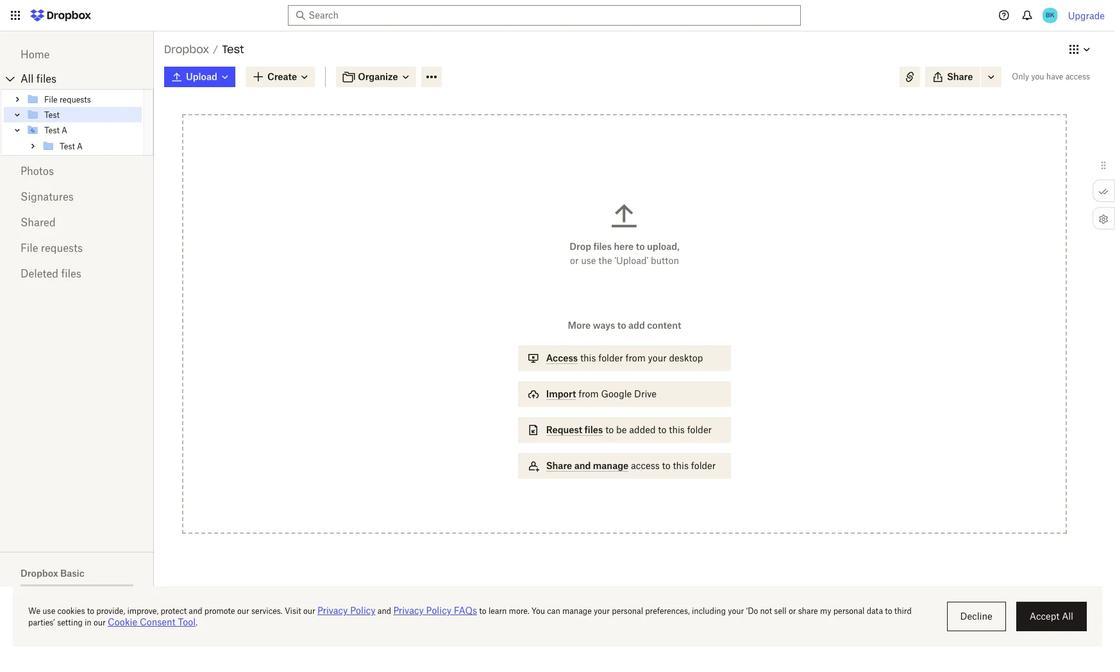 Task type: describe. For each thing, give the bounding box(es) containing it.
bk
[[1047, 11, 1055, 19]]

1 vertical spatial requests
[[41, 242, 83, 255]]

files for request
[[585, 425, 603, 436]]

your
[[648, 353, 667, 364]]

1 vertical spatial file requests link
[[21, 235, 133, 261]]

and for legal
[[53, 630, 69, 641]]

use
[[581, 255, 596, 266]]

upload button
[[164, 67, 235, 87]]

import from google drive
[[547, 389, 657, 400]]

basic
[[60, 569, 85, 579]]

content
[[648, 320, 682, 331]]

you
[[1032, 72, 1045, 81]]

upgrade
[[1069, 10, 1106, 21]]

0 vertical spatial this
[[581, 353, 596, 364]]

to left "be"
[[606, 425, 614, 436]]

gb
[[66, 594, 78, 604]]

dropbox logo - go to the homepage image
[[26, 5, 96, 26]]

dropbox basic
[[21, 569, 85, 579]]

a for test a link to the bottom
[[77, 141, 83, 151]]

more ways to add content
[[568, 320, 682, 331]]

create button
[[246, 67, 315, 87]]

0 vertical spatial test a
[[44, 125, 67, 135]]

home
[[21, 48, 50, 61]]

of
[[50, 594, 57, 604]]

upload,
[[647, 241, 680, 252]]

dropbox for dropbox basic
[[21, 569, 58, 579]]

legal
[[72, 630, 92, 641]]

2 vertical spatial this
[[673, 461, 689, 472]]

1 vertical spatial test a
[[60, 141, 83, 151]]

more ways to add content element
[[516, 319, 734, 492]]

0 vertical spatial folder
[[599, 353, 623, 364]]

all files tree
[[2, 69, 154, 156]]

files for all
[[36, 73, 57, 85]]

and for manage
[[575, 461, 591, 472]]

deleted files link
[[21, 261, 133, 287]]

2
[[59, 594, 64, 604]]

share for share and manage access to this folder
[[547, 461, 572, 472]]

share and manage access to this folder
[[547, 461, 716, 472]]

access
[[547, 353, 578, 364]]

file requests link inside group
[[26, 92, 142, 107]]

or
[[570, 255, 579, 266]]

test right /
[[222, 43, 244, 56]]

import
[[547, 389, 576, 400]]

all
[[21, 73, 34, 85]]

photos link
[[21, 158, 133, 184]]

create
[[268, 71, 297, 82]]

have
[[1047, 72, 1064, 81]]

get more space image
[[100, 591, 115, 606]]

0 vertical spatial test a link
[[26, 123, 142, 138]]

used
[[80, 594, 97, 604]]

1 vertical spatial test a link
[[42, 139, 142, 154]]

0 bytes of 2 gb used
[[21, 594, 97, 604]]

to right added
[[659, 425, 667, 436]]

test down test link
[[44, 125, 60, 135]]

bk button
[[1041, 5, 1061, 26]]

deleted files
[[21, 268, 81, 280]]

upload
[[186, 71, 218, 82]]

request
[[547, 425, 583, 436]]

home link
[[21, 42, 133, 67]]



Task type: locate. For each thing, give the bounding box(es) containing it.
only
[[1013, 72, 1030, 81]]

requests
[[60, 95, 91, 104], [41, 242, 83, 255]]

deleted
[[21, 268, 58, 280]]

0 horizontal spatial dropbox
[[21, 569, 58, 579]]

share
[[948, 71, 974, 82], [547, 461, 572, 472]]

0 vertical spatial dropbox
[[164, 43, 209, 56]]

0 vertical spatial and
[[575, 461, 591, 472]]

access this folder from your desktop
[[547, 353, 703, 364]]

to right here
[[636, 241, 645, 252]]

0 vertical spatial a
[[62, 125, 67, 135]]

share inside button
[[948, 71, 974, 82]]

upgrade link
[[1069, 10, 1106, 21]]

add
[[629, 320, 645, 331]]

organize button
[[336, 67, 416, 87]]

ways
[[593, 320, 616, 331]]

signatures link
[[21, 184, 133, 210]]

to left add
[[618, 320, 627, 331]]

1 horizontal spatial access
[[1066, 72, 1091, 81]]

share inside "more ways to add content" element
[[547, 461, 572, 472]]

0 vertical spatial share
[[948, 71, 974, 82]]

1 horizontal spatial and
[[575, 461, 591, 472]]

request files to be added to this folder
[[547, 425, 712, 436]]

share down request
[[547, 461, 572, 472]]

file requests link down all files link
[[26, 92, 142, 107]]

test link
[[26, 107, 142, 123]]

1 horizontal spatial share
[[948, 71, 974, 82]]

1 horizontal spatial file
[[44, 95, 58, 104]]

Search text field
[[309, 8, 778, 22]]

files for drop
[[594, 241, 612, 252]]

files up the
[[594, 241, 612, 252]]

drop
[[570, 241, 592, 252]]

the
[[599, 255, 613, 266]]

1 horizontal spatial a
[[77, 141, 83, 151]]

dropbox left /
[[164, 43, 209, 56]]

file requests
[[44, 95, 91, 104], [21, 242, 83, 255]]

1 vertical spatial from
[[579, 389, 599, 400]]

'upload'
[[615, 255, 649, 266]]

0 vertical spatial file
[[44, 95, 58, 104]]

and left manage
[[575, 461, 591, 472]]

this
[[581, 353, 596, 364], [669, 425, 685, 436], [673, 461, 689, 472]]

dropbox
[[164, 43, 209, 56], [21, 569, 58, 579]]

1 horizontal spatial dropbox
[[164, 43, 209, 56]]

google
[[601, 389, 632, 400]]

1 vertical spatial this
[[669, 425, 685, 436]]

1 vertical spatial and
[[53, 630, 69, 641]]

shared link
[[21, 210, 133, 235]]

files for deleted
[[61, 268, 81, 280]]

from
[[626, 353, 646, 364], [579, 389, 599, 400]]

requests up deleted files on the top
[[41, 242, 83, 255]]

0
[[21, 594, 26, 604]]

button
[[651, 255, 680, 266]]

access for manage
[[631, 461, 660, 472]]

access right have
[[1066, 72, 1091, 81]]

from right import
[[579, 389, 599, 400]]

only you have access
[[1013, 72, 1091, 81]]

requests inside all files tree
[[60, 95, 91, 104]]

here
[[614, 241, 634, 252]]

0 vertical spatial access
[[1066, 72, 1091, 81]]

1 vertical spatial file
[[21, 242, 38, 255]]

1 vertical spatial access
[[631, 461, 660, 472]]

privacy and legal
[[21, 630, 92, 641]]

1 vertical spatial dropbox
[[21, 569, 58, 579]]

0 vertical spatial file requests link
[[26, 92, 142, 107]]

and
[[575, 461, 591, 472], [53, 630, 69, 641]]

a
[[62, 125, 67, 135], [77, 141, 83, 151]]

files right deleted at the top
[[61, 268, 81, 280]]

access
[[1066, 72, 1091, 81], [631, 461, 660, 472]]

to down request files to be added to this folder
[[663, 461, 671, 472]]

bytes
[[28, 594, 48, 604]]

1 vertical spatial file requests
[[21, 242, 83, 255]]

test up photos link
[[60, 141, 75, 151]]

shared
[[21, 216, 56, 229]]

test a link
[[26, 123, 142, 138], [42, 139, 142, 154]]

manage
[[593, 461, 629, 472]]

file down shared
[[21, 242, 38, 255]]

dropbox up the "bytes"
[[21, 569, 58, 579]]

file requests inside all files tree
[[44, 95, 91, 104]]

group containing file requests
[[2, 89, 154, 156]]

this right access
[[581, 353, 596, 364]]

and left legal
[[53, 630, 69, 641]]

0 horizontal spatial and
[[53, 630, 69, 641]]

file inside group
[[44, 95, 58, 104]]

0 horizontal spatial share
[[547, 461, 572, 472]]

test a down test link
[[44, 125, 67, 135]]

be
[[617, 425, 627, 436]]

and inside "more ways to add content" element
[[575, 461, 591, 472]]

file requests link up deleted files on the top
[[21, 235, 133, 261]]

share button
[[926, 67, 981, 87]]

drive
[[635, 389, 657, 400]]

added
[[630, 425, 656, 436]]

file
[[44, 95, 58, 104], [21, 242, 38, 255]]

file requests up test link
[[44, 95, 91, 104]]

a down test link
[[62, 125, 67, 135]]

organize
[[358, 71, 398, 82]]

dropbox / test
[[164, 43, 244, 56]]

test
[[222, 43, 244, 56], [44, 110, 60, 120], [44, 125, 60, 135], [60, 141, 75, 151]]

/
[[213, 44, 218, 55]]

all files link
[[21, 69, 154, 89]]

files right all
[[36, 73, 57, 85]]

photos
[[21, 165, 54, 178]]

signatures
[[21, 191, 74, 203]]

0 horizontal spatial file
[[21, 242, 38, 255]]

this right added
[[669, 425, 685, 436]]

global header element
[[0, 0, 1116, 31]]

1 vertical spatial a
[[77, 141, 83, 151]]

1 vertical spatial share
[[547, 461, 572, 472]]

access inside "more ways to add content" element
[[631, 461, 660, 472]]

dropbox for dropbox / test
[[164, 43, 209, 56]]

access right manage
[[631, 461, 660, 472]]

0 vertical spatial file requests
[[44, 95, 91, 104]]

access for have
[[1066, 72, 1091, 81]]

privacy and legal link
[[21, 630, 154, 641]]

files inside "more ways to add content" element
[[585, 425, 603, 436]]

file down all files
[[44, 95, 58, 104]]

group
[[2, 89, 154, 156]]

dropbox link
[[164, 41, 209, 58]]

share left only
[[948, 71, 974, 82]]

share for share
[[948, 71, 974, 82]]

1 vertical spatial folder
[[688, 425, 712, 436]]

files inside drop files here to upload, or use the 'upload' button
[[594, 241, 612, 252]]

this down request files to be added to this folder
[[673, 461, 689, 472]]

test down all files
[[44, 110, 60, 120]]

more
[[568, 320, 591, 331]]

desktop
[[670, 353, 703, 364]]

0 horizontal spatial access
[[631, 461, 660, 472]]

a for test a link to the top
[[62, 125, 67, 135]]

requests up test link
[[60, 95, 91, 104]]

file requests link
[[26, 92, 142, 107], [21, 235, 133, 261]]

files left "be"
[[585, 425, 603, 436]]

2 vertical spatial folder
[[692, 461, 716, 472]]

files inside tree
[[36, 73, 57, 85]]

to
[[636, 241, 645, 252], [618, 320, 627, 331], [606, 425, 614, 436], [659, 425, 667, 436], [663, 461, 671, 472]]

to inside drop files here to upload, or use the 'upload' button
[[636, 241, 645, 252]]

0 vertical spatial requests
[[60, 95, 91, 104]]

privacy
[[21, 630, 51, 641]]

0 horizontal spatial a
[[62, 125, 67, 135]]

files
[[36, 73, 57, 85], [594, 241, 612, 252], [61, 268, 81, 280], [585, 425, 603, 436]]

0 vertical spatial from
[[626, 353, 646, 364]]

a up photos link
[[77, 141, 83, 151]]

folder
[[599, 353, 623, 364], [688, 425, 712, 436], [692, 461, 716, 472]]

all files
[[21, 73, 57, 85]]

1 horizontal spatial from
[[626, 353, 646, 364]]

drop files here to upload, or use the 'upload' button
[[570, 241, 680, 266]]

test a
[[44, 125, 67, 135], [60, 141, 83, 151]]

test a up photos link
[[60, 141, 83, 151]]

file requests up deleted files on the top
[[21, 242, 83, 255]]

0 horizontal spatial from
[[579, 389, 599, 400]]

from left the your
[[626, 353, 646, 364]]



Task type: vqa. For each thing, say whether or not it's contained in the screenshot.
first Jpg
no



